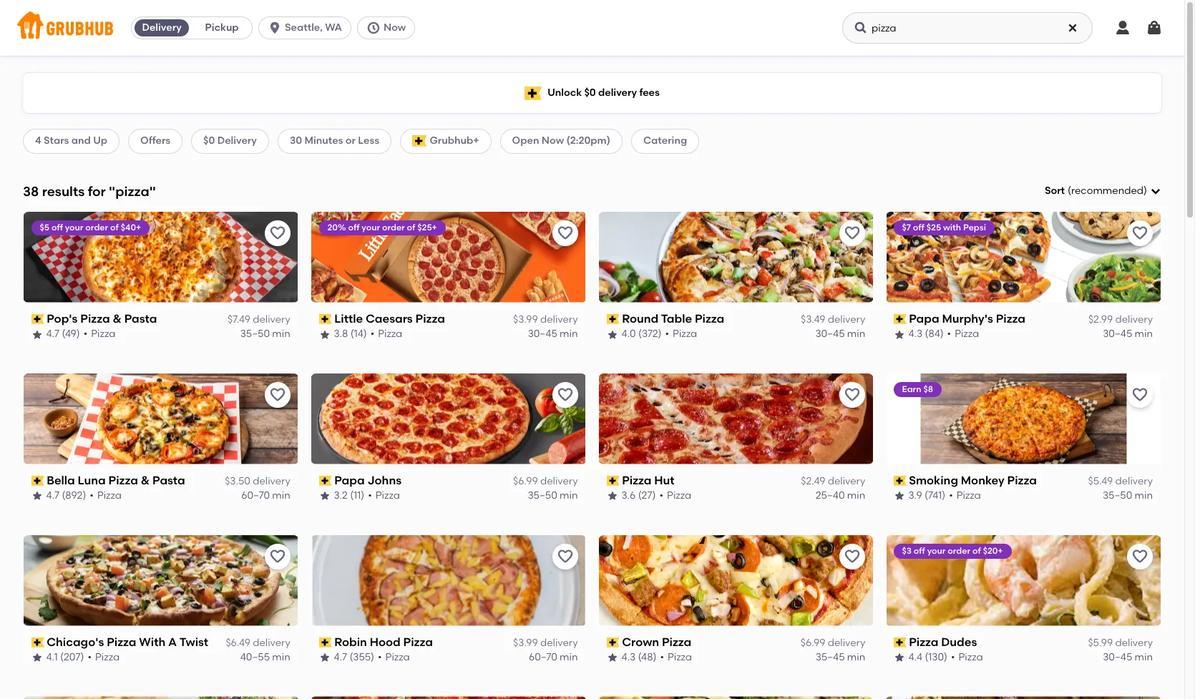 Task type: locate. For each thing, give the bounding box(es) containing it.
2 horizontal spatial 35–50
[[1104, 490, 1133, 502]]

1 horizontal spatial your
[[362, 223, 381, 233]]

of left $25+
[[407, 223, 416, 233]]

star icon image left 4.1
[[32, 653, 43, 664]]

$6.99 delivery for papa johns
[[514, 476, 578, 488]]

35–50 min for pop's pizza & pasta
[[240, 328, 291, 340]]

0 horizontal spatial delivery
[[142, 21, 182, 34]]

subscription pass image left pizza hut
[[607, 476, 620, 486]]

4.7 down bella
[[47, 490, 60, 502]]

star icon image left 4.7 (355)
[[319, 653, 331, 664]]

$0 right "offers"
[[203, 135, 215, 147]]

pizza right caesars
[[416, 312, 445, 326]]

2 horizontal spatial your
[[929, 546, 947, 556]]

pizza mart kent (military rd.) logo image
[[887, 697, 1161, 700]]

star icon image left 4.4
[[895, 653, 906, 664]]

1 horizontal spatial of
[[407, 223, 416, 233]]

0 vertical spatial grubhub plus flag logo image
[[525, 86, 542, 100]]

1 vertical spatial papa
[[335, 474, 365, 487]]

subscription pass image for little caesars pizza
[[319, 314, 332, 324]]

• right (741)
[[950, 490, 954, 502]]

$25
[[928, 223, 942, 233]]

• pizza for robin hood pizza
[[378, 652, 410, 664]]

chicago's
[[47, 636, 104, 649]]

subscription pass image left the smoking
[[895, 476, 907, 486]]

order
[[86, 223, 109, 233], [383, 223, 405, 233], [949, 546, 972, 556]]

your right $5
[[65, 223, 84, 233]]

subscription pass image right $3.49 delivery
[[895, 314, 907, 324]]

• down robin hood pizza
[[378, 652, 382, 664]]

• right (84)
[[948, 328, 952, 340]]

• right (48)
[[661, 652, 665, 664]]

0 horizontal spatial 35–50 min
[[240, 328, 291, 340]]

1 vertical spatial $3.99
[[514, 637, 538, 649]]

• for crown pizza
[[661, 652, 665, 664]]

1 horizontal spatial grubhub plus flag logo image
[[525, 86, 542, 100]]

save this restaurant image for crown pizza
[[845, 548, 862, 565]]

grubhub plus flag logo image
[[525, 86, 542, 100], [413, 136, 427, 147]]

4.3 left (84)
[[910, 328, 924, 340]]

• pizza for papa johns
[[368, 490, 400, 502]]

for
[[88, 183, 106, 200]]

monkey
[[962, 474, 1006, 487]]

delivery button
[[132, 16, 192, 39]]

chicago's pizza with a twist
[[47, 636, 209, 649]]

min down $7.49 delivery
[[272, 328, 291, 340]]

• pizza for pop's pizza & pasta
[[84, 328, 116, 340]]

• down dudes at the bottom of the page
[[952, 652, 956, 664]]

sort
[[1046, 185, 1066, 197]]

subscription pass image
[[319, 314, 332, 324], [319, 476, 332, 486], [895, 476, 907, 486]]

• for robin hood pizza
[[378, 652, 382, 664]]

subscription pass image left the crown
[[607, 638, 620, 648]]

4.3 (48)
[[622, 652, 657, 664]]

• pizza down crown pizza
[[661, 652, 693, 664]]

hood
[[370, 636, 401, 649]]

0 horizontal spatial order
[[86, 223, 109, 233]]

min down $5.99 delivery
[[1136, 652, 1154, 664]]

3.9
[[910, 490, 923, 502]]

star icon image for pizza hut
[[607, 491, 618, 502]]

2 $3.99 delivery from the top
[[514, 637, 578, 649]]

• right (27)
[[660, 490, 664, 502]]

save this restaurant image for pizza dudes
[[1132, 548, 1149, 565]]

0 vertical spatial $3.99 delivery
[[514, 314, 578, 326]]

1 vertical spatial 4.3
[[622, 652, 636, 664]]

star icon image for bella luna pizza & pasta
[[32, 491, 43, 502]]

0 vertical spatial papa
[[910, 312, 941, 326]]

pizza dudes logo image
[[887, 535, 1161, 626]]

your
[[65, 223, 84, 233], [362, 223, 381, 233], [929, 546, 947, 556]]

$7.49
[[228, 314, 251, 326]]

$3.49 delivery
[[801, 314, 866, 326]]

grubhub plus flag logo image for unlock $0 delivery fees
[[525, 86, 542, 100]]

1 horizontal spatial now
[[542, 135, 564, 147]]

off for pizza
[[915, 546, 926, 556]]

1 horizontal spatial 60–70
[[529, 652, 558, 664]]

min right 25–40
[[848, 490, 866, 502]]

)
[[1144, 185, 1148, 197]]

save this restaurant image
[[269, 225, 286, 242], [1132, 225, 1149, 242], [845, 386, 862, 404], [557, 548, 574, 565], [1132, 548, 1149, 565]]

min
[[272, 328, 291, 340], [560, 328, 578, 340], [848, 328, 866, 340], [1136, 328, 1154, 340], [272, 490, 291, 502], [560, 490, 578, 502], [848, 490, 866, 502], [1136, 490, 1154, 502], [272, 652, 291, 664], [560, 652, 578, 664], [848, 652, 866, 664], [1136, 652, 1154, 664]]

0 horizontal spatial now
[[384, 21, 406, 34]]

40–55
[[240, 652, 270, 664]]

order left $20+
[[949, 546, 972, 556]]

$7
[[903, 223, 912, 233]]

star icon image left 3.6
[[607, 491, 618, 502]]

delivery left 30
[[217, 135, 257, 147]]

delivery for smoking monkey pizza
[[1116, 476, 1154, 488]]

• for pizza hut
[[660, 490, 664, 502]]

star icon image for papa johns
[[319, 491, 331, 502]]

0 vertical spatial $6.99 delivery
[[514, 476, 578, 488]]

0 horizontal spatial 35–50
[[240, 328, 270, 340]]

min for round table pizza
[[848, 328, 866, 340]]

3.2
[[334, 490, 348, 502]]

$0 right unlock
[[585, 87, 596, 99]]

0 vertical spatial $3.99
[[514, 314, 538, 326]]

pizza hut
[[622, 474, 675, 487]]

subscription pass image for papa murphy's pizza
[[895, 314, 907, 324]]

0 horizontal spatial grubhub plus flag logo image
[[413, 136, 427, 147]]

of for &
[[111, 223, 119, 233]]

pop's pizza & pasta
[[47, 312, 158, 326]]

pizza down smoking monkey pizza
[[958, 490, 982, 502]]

2 $3.99 from the top
[[514, 637, 538, 649]]

save this restaurant image for round table pizza
[[845, 225, 862, 242]]

• pizza for chicago's pizza with a twist
[[88, 652, 120, 664]]

• pizza down the bella luna pizza & pasta
[[90, 490, 122, 502]]

seattle,
[[285, 21, 323, 34]]

1 horizontal spatial delivery
[[217, 135, 257, 147]]

min left 4.3 (48)
[[560, 652, 578, 664]]

star icon image left 4.3 (48)
[[607, 653, 618, 664]]

of left $40+
[[111, 223, 119, 233]]

(130)
[[926, 652, 949, 664]]

0 horizontal spatial $6.99
[[514, 476, 538, 488]]

pop's pizza & pasta logo image
[[24, 212, 298, 303]]

1 horizontal spatial $0
[[585, 87, 596, 99]]

None field
[[1046, 184, 1162, 199]]

1 horizontal spatial papa
[[910, 312, 941, 326]]

• right (207)
[[88, 652, 92, 664]]

0 vertical spatial delivery
[[142, 21, 182, 34]]

35–45
[[816, 652, 845, 664]]

now right open at the top
[[542, 135, 564, 147]]

• for little caesars pizza
[[371, 328, 375, 340]]

0 vertical spatial &
[[113, 312, 122, 326]]

35–50 for smoking monkey pizza
[[1104, 490, 1133, 502]]

1 $3.99 delivery from the top
[[514, 314, 578, 326]]

pizza down crown pizza
[[668, 652, 693, 664]]

0 horizontal spatial of
[[111, 223, 119, 233]]

4.7 for bella luna pizza & pasta
[[47, 490, 60, 502]]

0 horizontal spatial $6.99 delivery
[[514, 476, 578, 488]]

1 horizontal spatial $6.99
[[801, 637, 826, 649]]

subscription pass image left little
[[319, 314, 332, 324]]

• pizza down pop's pizza & pasta
[[84, 328, 116, 340]]

unlock
[[548, 87, 582, 99]]

star icon image left the 3.8
[[319, 329, 331, 341]]

1 $3.99 from the top
[[514, 314, 538, 326]]

0 horizontal spatial papa
[[335, 474, 365, 487]]

$3.99 delivery for robin hood pizza
[[514, 637, 578, 649]]

min left 3.6
[[560, 490, 578, 502]]

order left $25+
[[383, 223, 405, 233]]

of left $20+
[[974, 546, 982, 556]]

1 vertical spatial $3.99 delivery
[[514, 637, 578, 649]]

30–45 for pizza dudes
[[1104, 652, 1133, 664]]

papa up 3.2 (11)
[[335, 474, 365, 487]]

3.6
[[622, 490, 636, 502]]

• down round table pizza
[[666, 328, 670, 340]]

0 vertical spatial 4.3
[[910, 328, 924, 340]]

1 horizontal spatial 35–50 min
[[528, 490, 578, 502]]

•
[[84, 328, 88, 340], [371, 328, 375, 340], [666, 328, 670, 340], [948, 328, 952, 340], [90, 490, 94, 502], [368, 490, 372, 502], [660, 490, 664, 502], [950, 490, 954, 502], [88, 652, 92, 664], [378, 652, 382, 664], [661, 652, 665, 664], [952, 652, 956, 664]]

(741)
[[926, 490, 947, 502]]

& right luna
[[141, 474, 150, 487]]

• pizza for round table pizza
[[666, 328, 698, 340]]

0 vertical spatial 60–70 min
[[242, 490, 291, 502]]

1 horizontal spatial 35–50
[[528, 490, 558, 502]]

• down luna
[[90, 490, 94, 502]]

$3.99 delivery
[[514, 314, 578, 326], [514, 637, 578, 649]]

delivery for pizza hut
[[828, 476, 866, 488]]

3.8 (14)
[[334, 328, 367, 340]]

0 vertical spatial 60–70
[[242, 490, 270, 502]]

wa
[[325, 21, 342, 34]]

off right the 20%
[[349, 223, 360, 233]]

1 vertical spatial now
[[542, 135, 564, 147]]

1 vertical spatial 60–70
[[529, 652, 558, 664]]

min down "$2.99 delivery"
[[1136, 328, 1154, 340]]

• pizza for crown pizza
[[661, 652, 693, 664]]

subscription pass image
[[32, 314, 44, 324], [607, 314, 620, 324], [895, 314, 907, 324], [32, 476, 44, 486], [607, 476, 620, 486], [32, 638, 44, 648], [319, 638, 332, 648], [607, 638, 620, 648], [895, 638, 907, 648]]

$40+
[[121, 223, 142, 233]]

$6.99
[[514, 476, 538, 488], [801, 637, 826, 649]]

4.7 down robin
[[334, 652, 348, 664]]

(27)
[[639, 490, 656, 502]]

4.3 left (48)
[[622, 652, 636, 664]]

min for crown pizza
[[848, 652, 866, 664]]

save this restaurant image for pop's pizza & pasta
[[269, 225, 286, 242]]

4.7 down pop's
[[47, 328, 60, 340]]

delivery left pickup
[[142, 21, 182, 34]]

0 horizontal spatial your
[[65, 223, 84, 233]]

3.8
[[334, 328, 349, 340]]

min for chicago's pizza with a twist
[[272, 652, 291, 664]]

• pizza down papa murphy's pizza in the top of the page
[[948, 328, 980, 340]]

• right the (14)
[[371, 328, 375, 340]]

sort ( recommended )
[[1046, 185, 1148, 197]]

0 horizontal spatial 4.3
[[622, 652, 636, 664]]

papa up 4.3 (84)
[[910, 312, 941, 326]]

• for papa murphy's pizza
[[948, 328, 952, 340]]

delivery
[[599, 87, 637, 99], [253, 314, 291, 326], [541, 314, 578, 326], [828, 314, 866, 326], [1116, 314, 1154, 326], [253, 476, 291, 488], [541, 476, 578, 488], [828, 476, 866, 488], [1116, 476, 1154, 488], [253, 637, 291, 649], [541, 637, 578, 649], [828, 637, 866, 649], [1116, 637, 1154, 649]]

• pizza down hut
[[660, 490, 692, 502]]

results
[[42, 183, 85, 200]]

Search for food, convenience, alcohol... search field
[[843, 12, 1094, 44]]

papa
[[910, 312, 941, 326], [335, 474, 365, 487]]

60–70
[[242, 490, 270, 502], [529, 652, 558, 664]]

star icon image left 4.7 (49)
[[32, 329, 43, 341]]

1 horizontal spatial 60–70 min
[[529, 652, 578, 664]]

dudes
[[943, 636, 978, 649]]

$3
[[903, 546, 913, 556]]

35–50 for papa johns
[[528, 490, 558, 502]]

$6.99 delivery
[[514, 476, 578, 488], [801, 637, 866, 649]]

off right $5
[[52, 223, 63, 233]]

0 vertical spatial now
[[384, 21, 406, 34]]

min for pizza hut
[[848, 490, 866, 502]]

0 horizontal spatial $0
[[203, 135, 215, 147]]

38
[[23, 183, 39, 200]]

min down $5.49 delivery
[[1136, 490, 1154, 502]]

save this restaurant image for bella luna pizza & pasta
[[269, 386, 286, 404]]

"pizza"
[[109, 183, 156, 200]]

subscription pass image left chicago's
[[32, 638, 44, 648]]

• pizza down caesars
[[371, 328, 403, 340]]

table
[[662, 312, 693, 326]]

30–45 for round table pizza
[[816, 328, 845, 340]]

grubhub plus flag logo image left unlock
[[525, 86, 542, 100]]

• pizza for little caesars pizza
[[371, 328, 403, 340]]

2 horizontal spatial 35–50 min
[[1104, 490, 1154, 502]]

chicago's pizza with a twist logo image
[[24, 535, 298, 626]]

1 vertical spatial $6.99 delivery
[[801, 637, 866, 649]]

order left $40+
[[86, 223, 109, 233]]

(11)
[[351, 490, 365, 502]]

min for robin hood pizza
[[560, 652, 578, 664]]

$3.50
[[225, 476, 251, 488]]

off right $7
[[914, 223, 926, 233]]

papa for papa murphy's pizza
[[910, 312, 941, 326]]

$5
[[40, 223, 50, 233]]

none field containing sort
[[1046, 184, 1162, 199]]

$0 delivery
[[203, 135, 257, 147]]

pasta down bella luna pizza & pasta logo
[[153, 474, 186, 487]]

&
[[113, 312, 122, 326], [141, 474, 150, 487]]

svg image
[[1115, 19, 1132, 37], [1147, 19, 1164, 37], [268, 21, 282, 35], [854, 21, 869, 35], [1068, 22, 1079, 34], [1151, 186, 1162, 197]]

• pizza down dudes at the bottom of the page
[[952, 652, 984, 664]]

$3.99
[[514, 314, 538, 326], [514, 637, 538, 649]]

grubhub plus flag logo image left grubhub+
[[413, 136, 427, 147]]

25–40
[[816, 490, 845, 502]]

min down $3.50 delivery
[[272, 490, 291, 502]]

(14)
[[351, 328, 367, 340]]

star icon image left 3.9
[[895, 491, 906, 502]]

2 vertical spatial 4.7
[[334, 652, 348, 664]]

(372)
[[639, 328, 662, 340]]

2 horizontal spatial of
[[974, 546, 982, 556]]

subscription pass image left bella
[[32, 476, 44, 486]]

now right svg image
[[384, 21, 406, 34]]

• right (49) at the left top of the page
[[84, 328, 88, 340]]

1 horizontal spatial $6.99 delivery
[[801, 637, 866, 649]]

• for papa johns
[[368, 490, 372, 502]]

0 horizontal spatial 60–70
[[242, 490, 270, 502]]

star icon image left 3.2
[[319, 491, 331, 502]]

25–40 min
[[816, 490, 866, 502]]

• pizza down johns
[[368, 490, 400, 502]]

1 horizontal spatial order
[[383, 223, 405, 233]]

min for papa murphy's pizza
[[1136, 328, 1154, 340]]

1 vertical spatial $6.99
[[801, 637, 826, 649]]

star icon image for round table pizza
[[607, 329, 618, 341]]

1 vertical spatial 60–70 min
[[529, 652, 578, 664]]

min for little caesars pizza
[[560, 328, 578, 340]]

star icon image
[[32, 329, 43, 341], [319, 329, 331, 341], [607, 329, 618, 341], [895, 329, 906, 341], [32, 491, 43, 502], [319, 491, 331, 502], [607, 491, 618, 502], [895, 491, 906, 502], [32, 653, 43, 664], [319, 653, 331, 664], [607, 653, 618, 664], [895, 653, 906, 664]]

20%
[[328, 223, 347, 233]]

johns
[[368, 474, 402, 487]]

60–70 min for robin hood pizza
[[529, 652, 578, 664]]

$7.49 delivery
[[228, 314, 291, 326]]

subscription pass image for chicago's pizza with a twist
[[32, 638, 44, 648]]

1 horizontal spatial &
[[141, 474, 150, 487]]

& right pop's
[[113, 312, 122, 326]]

bella
[[47, 474, 75, 487]]

pizza right the murphy's
[[997, 312, 1027, 326]]

delivery
[[142, 21, 182, 34], [217, 135, 257, 147]]

twist
[[180, 636, 209, 649]]

$8
[[925, 384, 934, 394]]

• right (11)
[[368, 490, 372, 502]]

0 horizontal spatial 60–70 min
[[242, 490, 291, 502]]

30–45 min
[[528, 328, 578, 340], [816, 328, 866, 340], [1104, 328, 1154, 340], [1104, 652, 1154, 664]]

save this restaurant image for papa johns
[[557, 386, 574, 404]]

save this restaurant image
[[557, 225, 574, 242], [845, 225, 862, 242], [269, 386, 286, 404], [557, 386, 574, 404], [1132, 386, 1149, 404], [269, 548, 286, 565], [845, 548, 862, 565]]

• for round table pizza
[[666, 328, 670, 340]]

your right the 20%
[[362, 223, 381, 233]]

4.7
[[47, 328, 60, 340], [47, 490, 60, 502], [334, 652, 348, 664]]

0 vertical spatial $6.99
[[514, 476, 538, 488]]

30–45 for papa murphy's pizza
[[1104, 328, 1133, 340]]

30–45 min for little caesars pizza
[[528, 328, 578, 340]]

pasta down pop's pizza & pasta logo
[[125, 312, 158, 326]]

pizza up 3.6 (27)
[[622, 474, 652, 487]]

min left 4.0 at the right top of the page
[[560, 328, 578, 340]]

open now (2:20pm)
[[512, 135, 611, 147]]

now
[[384, 21, 406, 34], [542, 135, 564, 147]]

(355)
[[350, 652, 375, 664]]

subscription pass image for pizza dudes
[[895, 638, 907, 648]]

crown pizza
[[622, 636, 692, 649]]

your right $3
[[929, 546, 947, 556]]

star icon image for papa murphy's pizza
[[895, 329, 906, 341]]

$2.49
[[802, 476, 826, 488]]

• pizza down table on the top right
[[666, 328, 698, 340]]

3.2 (11)
[[334, 490, 365, 502]]

1 vertical spatial 4.7
[[47, 490, 60, 502]]

min right 40–55
[[272, 652, 291, 664]]

4.3 for crown pizza
[[622, 652, 636, 664]]

1 horizontal spatial 4.3
[[910, 328, 924, 340]]

60–70 for robin hood pizza
[[529, 652, 558, 664]]

subscription pass image for pizza hut
[[607, 476, 620, 486]]

• pizza down chicago's pizza with a twist on the bottom left
[[88, 652, 120, 664]]

1 vertical spatial grubhub plus flag logo image
[[413, 136, 427, 147]]

pasta
[[125, 312, 158, 326], [153, 474, 186, 487]]

0 vertical spatial 4.7
[[47, 328, 60, 340]]

min down $3.49 delivery
[[848, 328, 866, 340]]

earn
[[903, 384, 923, 394]]



Task type: describe. For each thing, give the bounding box(es) containing it.
star icon image for pop's pizza & pasta
[[32, 329, 43, 341]]

round
[[622, 312, 659, 326]]

1 vertical spatial delivery
[[217, 135, 257, 147]]

bella luna pizza & pasta logo image
[[23, 374, 299, 465]]

$6.99 for papa johns
[[514, 476, 538, 488]]

delivery for little caesars pizza
[[541, 314, 578, 326]]

subscription pass image for round table pizza
[[607, 314, 620, 324]]

grubhub plus flag logo image for grubhub+
[[413, 136, 427, 147]]

subscription pass image for robin hood pizza
[[319, 638, 332, 648]]

your for pizza
[[362, 223, 381, 233]]

crown
[[622, 636, 660, 649]]

4.3 for papa murphy's pizza
[[910, 328, 924, 340]]

order for &
[[86, 223, 109, 233]]

crown pizza logo image
[[598, 535, 875, 626]]

mod pizza (southcenter) logo image
[[23, 697, 299, 700]]

bella luna pizza & pasta
[[47, 474, 186, 487]]

4.1
[[47, 652, 58, 664]]

60–70 min for bella luna pizza & pasta
[[242, 490, 291, 502]]

of for pizza
[[407, 223, 416, 233]]

luna
[[78, 474, 106, 487]]

35–45 min
[[816, 652, 866, 664]]

(2:20pm)
[[567, 135, 611, 147]]

• pizza for smoking monkey pizza
[[950, 490, 982, 502]]

1 vertical spatial &
[[141, 474, 150, 487]]

delivery for crown pizza
[[828, 637, 866, 649]]

subscription pass image for crown pizza
[[607, 638, 620, 648]]

little caesars pizza logo image
[[311, 212, 587, 303]]

now button
[[357, 16, 421, 39]]

your for &
[[65, 223, 84, 233]]

$20+
[[984, 546, 1004, 556]]

round table pizza logo image
[[598, 212, 875, 303]]

$2.99 delivery
[[1089, 314, 1154, 326]]

$3.99 for robin hood pizza
[[514, 637, 538, 649]]

smoking monkey pizza
[[910, 474, 1038, 487]]

pizza right monkey on the right bottom
[[1009, 474, 1038, 487]]

40–55 min
[[240, 652, 291, 664]]

$3.99 delivery for little caesars pizza
[[514, 314, 578, 326]]

pizza down little caesars pizza
[[378, 328, 403, 340]]

now inside now button
[[384, 21, 406, 34]]

min for pop's pizza & pasta
[[272, 328, 291, 340]]

min for papa johns
[[560, 490, 578, 502]]

4
[[35, 135, 41, 147]]

35–50 min for papa johns
[[528, 490, 578, 502]]

pizza hut logo image
[[598, 374, 875, 465]]

papa murphy's pizza logo image
[[886, 212, 1162, 303]]

delivery for bella luna pizza & pasta
[[253, 476, 291, 488]]

star icon image for chicago's pizza with a twist
[[32, 653, 43, 664]]

4.0 (372)
[[622, 328, 662, 340]]

order for pizza
[[383, 223, 405, 233]]

$2.99
[[1089, 314, 1114, 326]]

with
[[139, 636, 166, 649]]

pizza down dudes at the bottom of the page
[[960, 652, 984, 664]]

stars
[[44, 135, 69, 147]]

pizza down table on the top right
[[673, 328, 698, 340]]

pepsi
[[964, 223, 987, 233]]

$3.99 for little caesars pizza
[[514, 314, 538, 326]]

robin
[[335, 636, 367, 649]]

4.4
[[910, 652, 924, 664]]

hut
[[655, 474, 675, 487]]

2 horizontal spatial order
[[949, 546, 972, 556]]

pickup button
[[192, 16, 252, 39]]

30–45 min for round table pizza
[[816, 328, 866, 340]]

4.4 (130)
[[910, 652, 949, 664]]

delivery for pizza dudes
[[1116, 637, 1154, 649]]

$5.49
[[1089, 476, 1114, 488]]

fees
[[640, 87, 660, 99]]

minutes
[[305, 135, 343, 147]]

catering
[[644, 135, 688, 147]]

$7 off $25 with pepsi
[[903, 223, 987, 233]]

pizza right the hood
[[404, 636, 433, 649]]

$5 off your order of $40+
[[40, 223, 142, 233]]

3.9 (741)
[[910, 490, 947, 502]]

• pizza for pizza hut
[[660, 490, 692, 502]]

• for bella luna pizza & pasta
[[90, 490, 94, 502]]

subscription pass image for smoking monkey pizza
[[895, 476, 907, 486]]

svg image
[[367, 21, 381, 35]]

pickup
[[205, 21, 239, 34]]

• for pop's pizza & pasta
[[84, 328, 88, 340]]

pizza down johns
[[376, 490, 400, 502]]

save this restaurant image for chicago's pizza with a twist
[[269, 548, 286, 565]]

4.7 (892)
[[47, 490, 87, 502]]

subscription pass image for papa johns
[[319, 476, 332, 486]]

star icon image for smoking monkey pizza
[[895, 491, 906, 502]]

pizza left with
[[107, 636, 137, 649]]

subscription pass image for bella luna pizza & pasta
[[32, 476, 44, 486]]

(84)
[[926, 328, 945, 340]]

• pizza for pizza dudes
[[952, 652, 984, 664]]

(892)
[[62, 490, 87, 502]]

$3 off your order of $20+
[[903, 546, 1004, 556]]

papa johns
[[335, 474, 402, 487]]

$6.99 delivery for crown pizza
[[801, 637, 866, 649]]

4.1 (207)
[[47, 652, 85, 664]]

svg image inside field
[[1151, 186, 1162, 197]]

unlock $0 delivery fees
[[548, 87, 660, 99]]

delivery for pop's pizza & pasta
[[253, 314, 291, 326]]

20% off your order of $25+
[[328, 223, 438, 233]]

pizza right pop's
[[81, 312, 110, 326]]

35–50 for pop's pizza & pasta
[[240, 328, 270, 340]]

pizza down papa murphy's pizza in the top of the page
[[956, 328, 980, 340]]

pizza down chicago's pizza with a twist on the bottom left
[[96, 652, 120, 664]]

4.3 (84)
[[910, 328, 945, 340]]

(49)
[[62, 328, 80, 340]]

murphy's
[[943, 312, 994, 326]]

off for little
[[349, 223, 360, 233]]

0 horizontal spatial &
[[113, 312, 122, 326]]

$2.49 delivery
[[802, 476, 866, 488]]

pizza down hut
[[668, 490, 692, 502]]

star icon image for robin hood pizza
[[319, 653, 331, 664]]

$5.99
[[1089, 637, 1114, 649]]

caesars
[[366, 312, 413, 326]]

pizza down the bella luna pizza & pasta
[[98, 490, 122, 502]]

papa for papa johns
[[335, 474, 365, 487]]

delivery for papa murphy's pizza
[[1116, 314, 1154, 326]]

30
[[290, 135, 302, 147]]

• pizza for papa murphy's pizza
[[948, 328, 980, 340]]

pizza up 4.4 (130)
[[910, 636, 940, 649]]

subscription pass image for pop's pizza & pasta
[[32, 314, 44, 324]]

up
[[93, 135, 107, 147]]

and
[[71, 135, 91, 147]]

1 vertical spatial $0
[[203, 135, 215, 147]]

0 vertical spatial $0
[[585, 87, 596, 99]]

• for pizza dudes
[[952, 652, 956, 664]]

papa murphy's pizza
[[910, 312, 1027, 326]]

delivery for round table pizza
[[828, 314, 866, 326]]

little caesars pizza
[[335, 312, 445, 326]]

save this restaurant image for papa murphy's pizza
[[1132, 225, 1149, 242]]

1 vertical spatial pasta
[[153, 474, 186, 487]]

30–45 min for papa murphy's pizza
[[1104, 328, 1154, 340]]

60–70 for bella luna pizza & pasta
[[242, 490, 270, 502]]

pizza right luna
[[109, 474, 138, 487]]

robin hood pizza logo image
[[311, 535, 587, 626]]

min for bella luna pizza & pasta
[[272, 490, 291, 502]]

(207)
[[61, 652, 85, 664]]

$5.49 delivery
[[1089, 476, 1154, 488]]

smoking
[[910, 474, 959, 487]]

open
[[512, 135, 540, 147]]

$6.49 delivery
[[226, 637, 291, 649]]

30 minutes or less
[[290, 135, 380, 147]]

robin hood pizza
[[335, 636, 433, 649]]

off for pop's
[[52, 223, 63, 233]]

main navigation navigation
[[0, 0, 1185, 56]]

$5.99 delivery
[[1089, 637, 1154, 649]]

delivery inside button
[[142, 21, 182, 34]]

pizza right the crown
[[662, 636, 692, 649]]

seattle, wa button
[[259, 16, 357, 39]]

$3.49
[[801, 314, 826, 326]]

or
[[346, 135, 356, 147]]

• pizza for bella luna pizza & pasta
[[90, 490, 122, 502]]

0 vertical spatial pasta
[[125, 312, 158, 326]]

pizza dudes
[[910, 636, 978, 649]]

min for smoking monkey pizza
[[1136, 490, 1154, 502]]

off for papa
[[914, 223, 926, 233]]

donatos pizza logo image
[[311, 697, 587, 700]]

smoking monkey pizza logo image
[[887, 374, 1161, 465]]

star icon image for pizza dudes
[[895, 653, 906, 664]]

4.7 for robin hood pizza
[[334, 652, 348, 664]]

pizza down the hood
[[386, 652, 410, 664]]

star icon image for little caesars pizza
[[319, 329, 331, 341]]

$6.99 for crown pizza
[[801, 637, 826, 649]]

pizza right table on the top right
[[695, 312, 725, 326]]

delivery for papa johns
[[541, 476, 578, 488]]

svg image inside seattle, wa button
[[268, 21, 282, 35]]

(
[[1069, 185, 1072, 197]]

round table pizza
[[622, 312, 725, 326]]

papa johns logo image
[[311, 374, 587, 465]]

earn $8
[[903, 384, 934, 394]]

delivery for robin hood pizza
[[541, 637, 578, 649]]

• for chicago's pizza with a twist
[[88, 652, 92, 664]]

• for smoking monkey pizza
[[950, 490, 954, 502]]

$3.50 delivery
[[225, 476, 291, 488]]

30–45 for little caesars pizza
[[528, 328, 558, 340]]

4.7 for pop's pizza & pasta
[[47, 328, 60, 340]]

35–50 min for smoking monkey pizza
[[1104, 490, 1154, 502]]

pizza down pop's pizza & pasta
[[91, 328, 116, 340]]

seattle, wa
[[285, 21, 342, 34]]

4.7 (49)
[[47, 328, 80, 340]]

recommended
[[1072, 185, 1144, 197]]

zeeks pizza white center logo image
[[599, 697, 874, 700]]



Task type: vqa. For each thing, say whether or not it's contained in the screenshot.
(
yes



